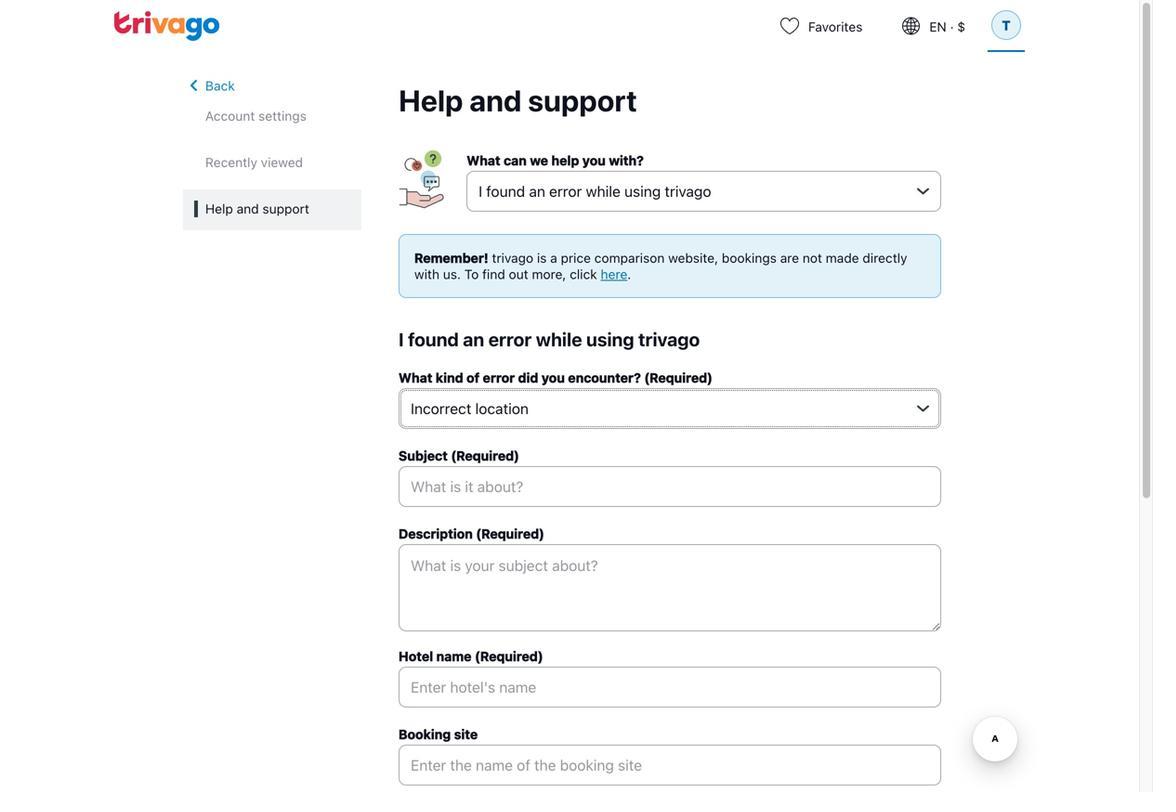 Task type: describe. For each thing, give the bounding box(es) containing it.
more,
[[532, 267, 566, 282]]

description
[[399, 527, 473, 542]]

1 vertical spatial trivago
[[639, 329, 700, 350]]

using
[[587, 329, 635, 350]]

account settings link
[[183, 97, 362, 138]]

viewed
[[261, 155, 303, 170]]

find
[[483, 267, 505, 282]]

made
[[826, 251, 860, 266]]

found
[[408, 329, 459, 350]]

here link
[[601, 267, 628, 282]]

1 horizontal spatial you
[[583, 153, 606, 168]]

en
[[930, 19, 947, 34]]

i found an error while using trivago
[[399, 329, 700, 350]]

of
[[467, 370, 480, 386]]

Hotel name (Required) text field
[[399, 667, 942, 708]]

0 horizontal spatial help and support
[[205, 201, 309, 217]]

booking site
[[399, 727, 478, 743]]

0 vertical spatial help
[[399, 83, 463, 118]]

booking
[[399, 727, 451, 743]]

(required) right "name"
[[475, 649, 544, 665]]

did
[[518, 370, 539, 386]]

error for of
[[483, 370, 515, 386]]

website,
[[669, 251, 719, 266]]

1 horizontal spatial and
[[470, 83, 522, 118]]

encounter?
[[568, 370, 641, 386]]

hotel name (required)
[[399, 649, 544, 665]]

.
[[628, 267, 631, 282]]

1 horizontal spatial help and support
[[399, 83, 638, 118]]

name
[[437, 649, 472, 665]]

a
[[551, 251, 558, 266]]

1 horizontal spatial support
[[528, 83, 638, 118]]

click
[[570, 267, 597, 282]]

help and support link
[[183, 190, 362, 231]]

i
[[399, 329, 404, 350]]

while
[[536, 329, 582, 350]]

error for an
[[489, 329, 532, 350]]

bookings
[[722, 251, 777, 266]]

here
[[601, 267, 628, 282]]

site
[[454, 727, 478, 743]]

hotel
[[399, 649, 433, 665]]

Booking site text field
[[399, 746, 942, 786]]

directly
[[863, 251, 908, 266]]

what for what kind of error did you encounter? (required)
[[399, 370, 433, 386]]

back button
[[183, 74, 235, 97]]

account
[[205, 108, 255, 124]]

subject (required)
[[399, 449, 520, 464]]

Description (Required) text field
[[399, 545, 942, 632]]

t button
[[988, 0, 1025, 52]]



Task type: vqa. For each thing, say whether or not it's contained in the screenshot.
$107 button
no



Task type: locate. For each thing, give the bounding box(es) containing it.
what left kind in the left top of the page
[[399, 370, 433, 386]]

(required) right subject
[[451, 449, 520, 464]]

0 horizontal spatial you
[[542, 370, 565, 386]]

0 vertical spatial help and support
[[399, 83, 638, 118]]

1 vertical spatial help and support
[[205, 201, 309, 217]]

recently
[[205, 155, 257, 170]]

0 horizontal spatial support
[[263, 201, 309, 217]]

trivago up out
[[492, 251, 534, 266]]

recently viewed
[[205, 155, 303, 170]]

error
[[489, 329, 532, 350], [483, 370, 515, 386]]

1 vertical spatial error
[[483, 370, 515, 386]]

trivago inside trivago is a price comparison website, bookings are not made directly with us. to find out more, click
[[492, 251, 534, 266]]

(required) right encounter?
[[644, 370, 713, 386]]

help and support
[[399, 83, 638, 118], [205, 201, 309, 217]]

can
[[504, 153, 527, 168]]

is
[[537, 251, 547, 266]]

trivago logo image
[[114, 11, 220, 41]]

help
[[552, 153, 579, 168]]

help and support down recently viewed
[[205, 201, 309, 217]]

help and support up the can
[[399, 83, 638, 118]]

0 vertical spatial and
[[470, 83, 522, 118]]

(required) right description
[[476, 527, 545, 542]]

0 horizontal spatial help
[[205, 201, 233, 217]]

error right an
[[489, 329, 532, 350]]

(required)
[[644, 370, 713, 386], [451, 449, 520, 464], [476, 527, 545, 542], [475, 649, 544, 665]]

not
[[803, 251, 823, 266]]

what kind of error did you encounter? (required)
[[399, 370, 713, 386]]

us.
[[443, 267, 461, 282]]

0 vertical spatial support
[[528, 83, 638, 118]]

recently viewed link
[[183, 143, 362, 184]]

1 horizontal spatial what
[[467, 153, 501, 168]]

and
[[470, 83, 522, 118], [237, 201, 259, 217]]

en · $
[[930, 19, 966, 34]]

1 vertical spatial you
[[542, 370, 565, 386]]

1 vertical spatial support
[[263, 201, 309, 217]]

0 vertical spatial you
[[583, 153, 606, 168]]

0 vertical spatial trivago
[[492, 251, 534, 266]]

support down 'viewed'
[[263, 201, 309, 217]]

description (required)
[[399, 527, 545, 542]]

Subject (Required) text field
[[399, 467, 942, 508]]

subject
[[399, 449, 448, 464]]

with
[[415, 267, 440, 282]]

0 vertical spatial error
[[489, 329, 532, 350]]

you
[[583, 153, 606, 168], [542, 370, 565, 386]]

1 vertical spatial what
[[399, 370, 433, 386]]

back
[[205, 78, 235, 93]]

to
[[465, 267, 479, 282]]

with?
[[609, 153, 644, 168]]

1 horizontal spatial trivago
[[639, 329, 700, 350]]

1 vertical spatial and
[[237, 201, 259, 217]]

what for what can we help you with?
[[467, 153, 501, 168]]

here .
[[601, 267, 631, 282]]

0 horizontal spatial what
[[399, 370, 433, 386]]

1 vertical spatial help
[[205, 201, 233, 217]]

·
[[951, 19, 954, 34]]

comparison
[[595, 251, 665, 266]]

an
[[463, 329, 485, 350]]

what left the can
[[467, 153, 501, 168]]

0 horizontal spatial and
[[237, 201, 259, 217]]

trivago is a price comparison website, bookings are not made directly with us. to find out more, click
[[415, 251, 908, 282]]

t
[[1003, 17, 1011, 33]]

you right the help at top
[[583, 153, 606, 168]]

$
[[958, 19, 966, 34]]

remember!
[[415, 251, 489, 266]]

kind
[[436, 370, 464, 386]]

settings
[[259, 108, 307, 124]]

favorites link
[[764, 0, 885, 52]]

trivago
[[492, 251, 534, 266], [639, 329, 700, 350]]

help
[[399, 83, 463, 118], [205, 201, 233, 217]]

support
[[528, 83, 638, 118], [263, 201, 309, 217]]

and up the can
[[470, 83, 522, 118]]

are
[[781, 251, 800, 266]]

we
[[530, 153, 548, 168]]

1 horizontal spatial help
[[399, 83, 463, 118]]

out
[[509, 267, 529, 282]]

favorites
[[809, 19, 863, 34]]

price
[[561, 251, 591, 266]]

you right did
[[542, 370, 565, 386]]

trivago right using
[[639, 329, 700, 350]]

0 horizontal spatial trivago
[[492, 251, 534, 266]]

and down recently viewed
[[237, 201, 259, 217]]

what can we help you with?
[[467, 153, 644, 168]]

0 vertical spatial what
[[467, 153, 501, 168]]

account settings
[[205, 108, 307, 124]]

en · $ button
[[885, 0, 988, 52]]

error right the of
[[483, 370, 515, 386]]

what
[[467, 153, 501, 168], [399, 370, 433, 386]]

support up the help at top
[[528, 83, 638, 118]]



